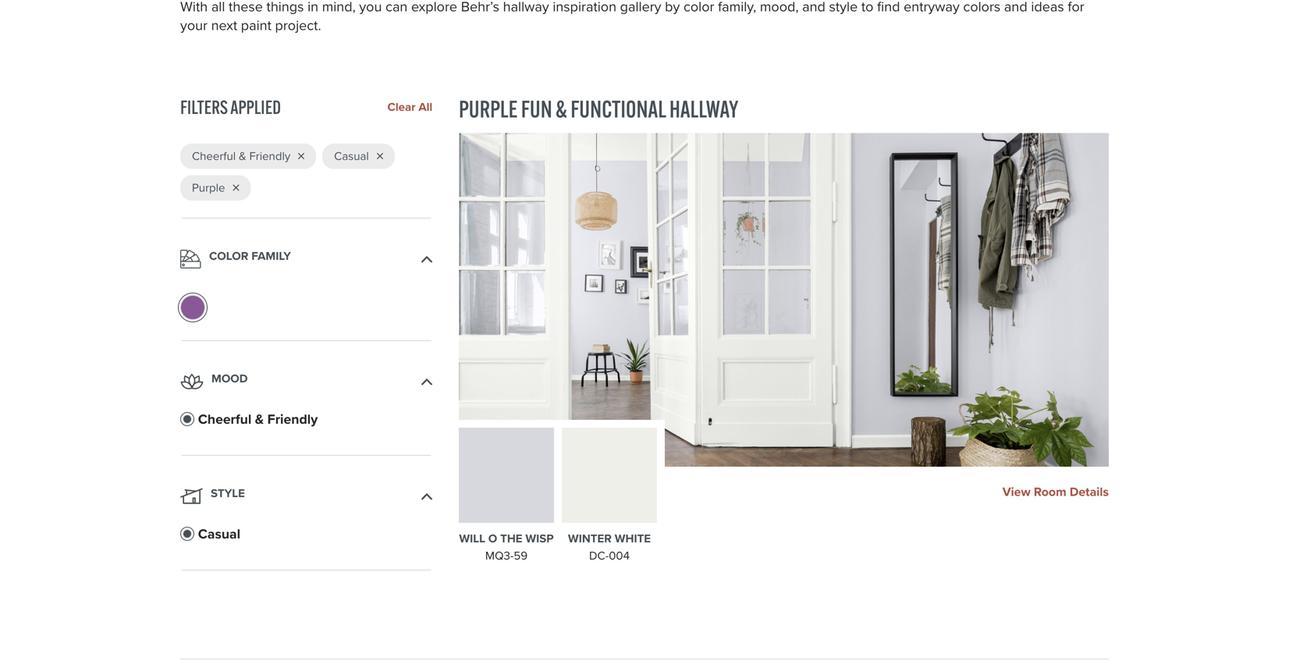 Task type: describe. For each thing, give the bounding box(es) containing it.
room
[[1034, 482, 1067, 501]]

friendly inside button
[[267, 409, 318, 429]]

mq3-
[[485, 547, 514, 564]]

filters applied
[[180, 95, 281, 119]]

fun
[[521, 94, 552, 123]]

white
[[615, 530, 651, 547]]

caret image for color family
[[180, 250, 201, 268]]

mood
[[211, 370, 248, 387]]

details
[[1070, 482, 1109, 501]]

view
[[1003, 482, 1031, 501]]

family
[[251, 247, 291, 264]]

style button
[[180, 484, 433, 509]]

0 vertical spatial &
[[556, 94, 567, 123]]

winter
[[568, 530, 612, 547]]

functional
[[571, 94, 666, 123]]

will o the wisp mq3-59
[[459, 530, 554, 564]]

cheerful & friendly inside cheerful & friendly button
[[198, 409, 318, 429]]

1 vertical spatial &
[[239, 147, 246, 164]]

caret image inside mood button
[[422, 378, 433, 385]]

1 horizontal spatial casual
[[334, 147, 369, 164]]

all
[[419, 99, 433, 116]]

view room details
[[1003, 482, 1109, 501]]

caret image for style
[[180, 488, 203, 504]]

filters
[[180, 95, 228, 119]]

caret image inside mood button
[[180, 373, 204, 390]]

color
[[209, 247, 248, 264]]

color family button
[[180, 246, 433, 271]]

clear all button
[[380, 99, 433, 116]]

hallway
[[669, 94, 739, 123]]

casual inside casual button
[[198, 523, 240, 544]]

caret image for color family
[[422, 255, 433, 262]]

purple for purple fun & functional hallway
[[459, 94, 518, 123]]

mood button
[[180, 369, 433, 394]]

59
[[514, 547, 528, 564]]

wisp
[[526, 530, 554, 547]]

0 vertical spatial cheerful
[[192, 147, 236, 164]]

purple for purple
[[192, 179, 225, 196]]

clear all
[[388, 99, 433, 116]]

cheerful inside button
[[198, 409, 252, 429]]

style
[[211, 484, 245, 502]]

applied
[[230, 95, 281, 119]]



Task type: vqa. For each thing, say whether or not it's contained in the screenshot.
the Behr Express
no



Task type: locate. For each thing, give the bounding box(es) containing it.
004
[[609, 547, 630, 564]]

0 horizontal spatial close x image
[[233, 185, 239, 191]]

casual right close x image
[[334, 147, 369, 164]]

friendly left close x image
[[249, 147, 290, 164]]

cheerful down the filters
[[192, 147, 236, 164]]

1 vertical spatial close x image
[[233, 185, 239, 191]]

2 vertical spatial caret image
[[180, 488, 203, 504]]

&
[[556, 94, 567, 123], [239, 147, 246, 164], [255, 409, 264, 429]]

casual
[[334, 147, 369, 164], [198, 523, 240, 544]]

friendly down mood button
[[267, 409, 318, 429]]

1 horizontal spatial purple
[[459, 94, 518, 123]]

close x image down clear all button
[[377, 153, 383, 159]]

casual down style
[[198, 523, 240, 544]]

1 vertical spatial cheerful & friendly
[[198, 409, 318, 429]]

1 vertical spatial caret image
[[422, 378, 433, 385]]

purple
[[459, 94, 518, 123], [192, 179, 225, 196]]

cheerful & friendly down "filters applied"
[[192, 147, 290, 164]]

cheerful & friendly
[[192, 147, 290, 164], [198, 409, 318, 429]]

close x image up the color
[[233, 185, 239, 191]]

o
[[488, 530, 497, 547]]

1 vertical spatial purple
[[192, 179, 225, 196]]

caret image
[[422, 255, 433, 262], [180, 373, 204, 390], [422, 493, 433, 500]]

1 horizontal spatial &
[[255, 409, 264, 429]]

color family
[[209, 247, 291, 264]]

0 vertical spatial caret image
[[180, 250, 201, 268]]

clear
[[388, 99, 416, 116]]

0 vertical spatial close x image
[[377, 153, 383, 159]]

dc-
[[589, 547, 609, 564]]

caret image inside color family button
[[422, 255, 433, 262]]

0 vertical spatial casual
[[334, 147, 369, 164]]

cheerful & friendly down mood
[[198, 409, 318, 429]]

view room details link
[[1003, 482, 1109, 501]]

& down mood button
[[255, 409, 264, 429]]

purple left fun
[[459, 94, 518, 123]]

friendly
[[249, 147, 290, 164], [267, 409, 318, 429]]

1 vertical spatial cheerful
[[198, 409, 252, 429]]

will
[[459, 530, 485, 547]]

close x image
[[377, 153, 383, 159], [233, 185, 239, 191]]

close x image
[[298, 153, 305, 159]]

close x image for casual
[[377, 153, 383, 159]]

2 horizontal spatial &
[[556, 94, 567, 123]]

1 vertical spatial casual
[[198, 523, 240, 544]]

cheerful down mood
[[198, 409, 252, 429]]

cheerful
[[192, 147, 236, 164], [198, 409, 252, 429]]

& right fun
[[556, 94, 567, 123]]

caret image inside the "style" button
[[422, 493, 433, 500]]

caret image inside the "style" button
[[180, 488, 203, 504]]

the
[[500, 530, 523, 547]]

purple up the color
[[192, 179, 225, 196]]

0 horizontal spatial casual
[[198, 523, 240, 544]]

1 horizontal spatial close x image
[[377, 153, 383, 159]]

0 vertical spatial caret image
[[422, 255, 433, 262]]

2 vertical spatial &
[[255, 409, 264, 429]]

close x image for purple
[[233, 185, 239, 191]]

& down "filters applied"
[[239, 147, 246, 164]]

0 vertical spatial friendly
[[249, 147, 290, 164]]

1 vertical spatial friendly
[[267, 409, 318, 429]]

caret image for style
[[422, 493, 433, 500]]

0 horizontal spatial &
[[239, 147, 246, 164]]

caret image
[[180, 250, 201, 268], [422, 378, 433, 385], [180, 488, 203, 504]]

cheerful & friendly button
[[180, 409, 352, 435]]

& inside button
[[255, 409, 264, 429]]

casual button
[[180, 523, 352, 549]]

winter white dc-004
[[568, 530, 651, 564]]

0 vertical spatial purple
[[459, 94, 518, 123]]

2 vertical spatial caret image
[[422, 493, 433, 500]]

purple casual cheerful & friendly hallway image
[[459, 133, 1109, 467]]

purple fun & functional hallway
[[459, 94, 739, 123]]

1 vertical spatial caret image
[[180, 373, 204, 390]]

0 horizontal spatial purple
[[192, 179, 225, 196]]

caret image inside color family button
[[180, 250, 201, 268]]

0 vertical spatial cheerful & friendly
[[192, 147, 290, 164]]



